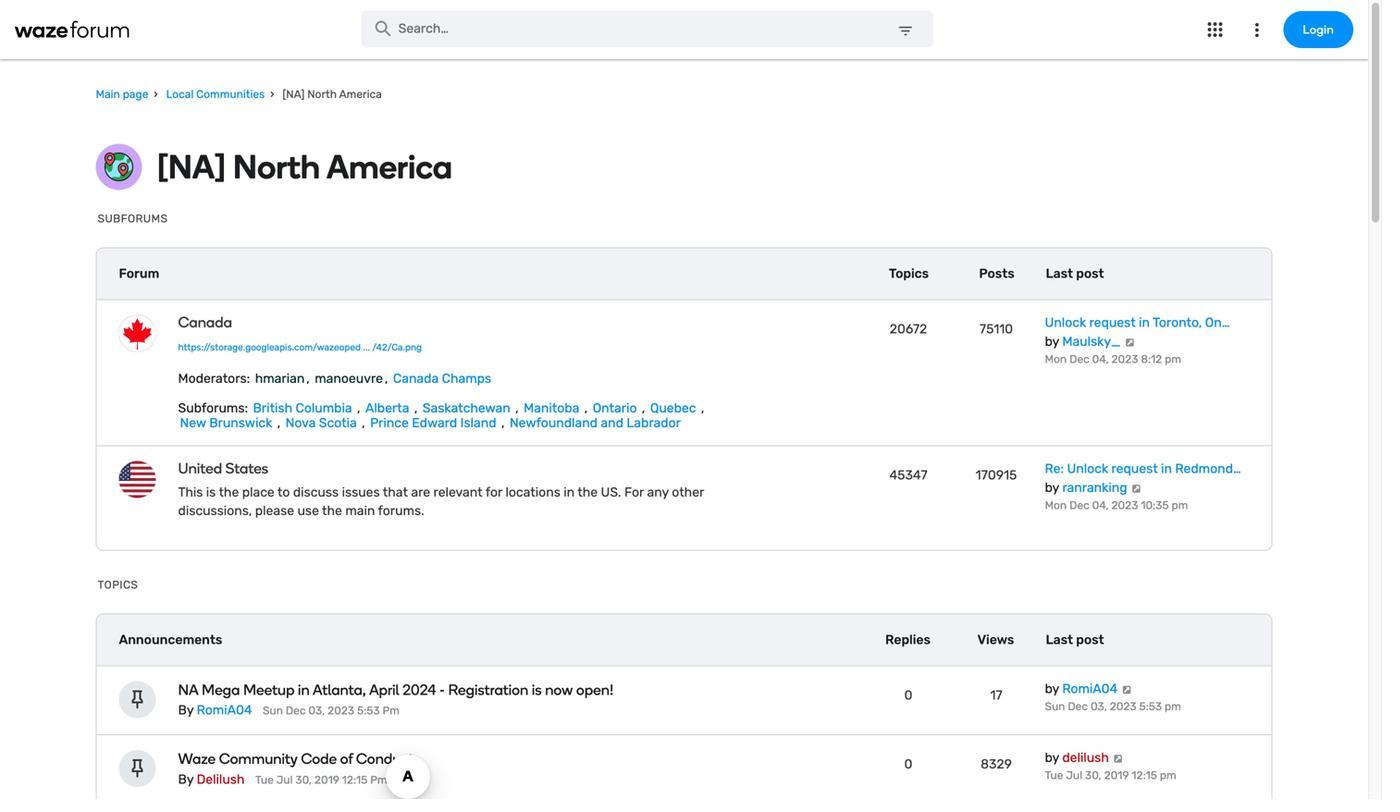Task type: vqa. For each thing, say whether or not it's contained in the screenshot.
Support link
no



Task type: locate. For each thing, give the bounding box(es) containing it.
0 vertical spatial north
[[307, 88, 337, 101]]

tue jul 30, 2019 12:15 pm down code
[[255, 774, 387, 787]]

0 vertical spatial unlock
[[1045, 315, 1086, 330]]

2019 down code
[[314, 774, 339, 787]]

in inside unlock request in toronto, on… by maulsky_
[[1139, 315, 1150, 330]]

0 vertical spatial canada
[[178, 314, 232, 331]]

delilush link down "waze"
[[197, 772, 245, 787]]

tue jul 30, 2019 12:15 pm down go to last post icon
[[1045, 769, 1176, 782]]

north
[[307, 88, 337, 101], [233, 147, 320, 187]]

0 left 8329 at the right of page
[[904, 757, 913, 772]]

last post right views at the right of page
[[1046, 632, 1104, 647]]

nova
[[286, 415, 316, 431]]

waze community code of conduct link
[[178, 750, 734, 768]]

topics up "20672"
[[889, 266, 929, 281]]

jul down the waze community code of conduct
[[276, 774, 293, 787]]

1 vertical spatial post
[[1076, 632, 1104, 647]]

romia04
[[1062, 681, 1118, 696], [197, 703, 252, 718]]

5:53
[[1139, 700, 1162, 713], [357, 705, 380, 717]]

by inside the re: unlock request in redmond… by ranranking
[[1045, 480, 1059, 495]]

1 vertical spatial mon
[[1045, 499, 1067, 512]]

canada champs link
[[391, 371, 493, 386]]

0 vertical spatial romia04
[[1062, 681, 1118, 696]]

page
[[123, 88, 148, 101]]

atlanta,
[[313, 681, 366, 699]]

2 horizontal spatial the
[[577, 485, 598, 500]]

1 vertical spatial delilush link
[[197, 772, 245, 787]]

main page link
[[96, 82, 148, 107]]

last right posts
[[1046, 266, 1073, 281]]

2 last post from the top
[[1046, 632, 1104, 647]]

delilush link left go to last post icon
[[1062, 750, 1109, 766]]

romia04 link down mega
[[197, 703, 252, 718]]

in right locations
[[564, 485, 575, 500]]

0 horizontal spatial by delilush
[[178, 772, 245, 787]]

meetup
[[243, 681, 295, 699]]

delilush down "waze"
[[197, 772, 245, 787]]

redmond…
[[1175, 461, 1241, 476]]

america
[[339, 88, 382, 101], [327, 147, 452, 187]]

manitoba link
[[522, 400, 581, 416]]

[na] right the 'communities'
[[282, 88, 305, 101]]

1 horizontal spatial delilush link
[[1062, 750, 1109, 766]]

hmarian
[[255, 371, 305, 386]]

1 horizontal spatial by romia04
[[1045, 681, 1118, 696]]

waze community code of conduct
[[178, 751, 414, 768]]

delilush
[[1062, 750, 1109, 766], [197, 772, 245, 787]]

0 horizontal spatial canada
[[178, 314, 232, 331]]

tue
[[1045, 769, 1063, 782], [255, 774, 274, 787]]

posts
[[979, 266, 1014, 281]]

is left now
[[532, 681, 542, 699]]

newfoundland and labrador link
[[508, 415, 683, 431]]

mon dec 04, 2023 8:12 pm
[[1045, 353, 1181, 366]]

alberta
[[365, 400, 409, 416]]

0 horizontal spatial by romia04
[[178, 703, 252, 718]]

dec
[[1069, 353, 1089, 366], [1069, 499, 1089, 512], [1068, 700, 1088, 713], [286, 705, 306, 717]]

0 horizontal spatial tue jul 30, 2019 12:15 pm
[[255, 774, 387, 787]]

ontario
[[593, 400, 637, 416]]

0 horizontal spatial 03,
[[308, 705, 325, 717]]

sun dec 03, 2023 5:53 pm down atlanta,
[[263, 705, 400, 717]]

0 vertical spatial [na] north america
[[280, 88, 382, 101]]

us.
[[601, 485, 621, 500]]

1 vertical spatial romia04
[[197, 703, 252, 718]]

0 vertical spatial [na]
[[282, 88, 305, 101]]

https://storage.googleapis.com/wazeoped ... /42/ca.png link
[[178, 338, 422, 357]]

https://storage.googleapis.com/wazeoped
[[178, 342, 361, 353]]

0 horizontal spatial 30,
[[295, 774, 312, 787]]

0 vertical spatial request
[[1089, 315, 1136, 330]]

na mega meetup in atlanta, april 2024 - registration is now open!
[[178, 681, 613, 699]]

0 vertical spatial view the latest post image
[[1124, 338, 1136, 347]]

request inside the re: unlock request in redmond… by ranranking
[[1111, 461, 1158, 476]]

mon down maulsky_
[[1045, 353, 1067, 366]]

romia04 link left go to last post image
[[1062, 681, 1118, 696]]

canada
[[178, 314, 232, 331], [393, 371, 439, 386]]

the right use
[[322, 503, 342, 518]]

discuss
[[293, 485, 339, 500]]

romia04 link
[[1062, 681, 1118, 696], [197, 703, 252, 718]]

2023 left 8:12
[[1111, 353, 1138, 366]]

main
[[345, 503, 375, 518]]

0 down 'replies'
[[904, 688, 913, 703]]

now
[[545, 681, 573, 699]]

unlock request in toronto, on… link
[[1045, 315, 1230, 330]]

1 vertical spatial [na] north america
[[157, 147, 452, 187]]

2 last from the top
[[1046, 632, 1073, 647]]

labrador
[[627, 415, 681, 431]]

the up discussions,
[[219, 485, 239, 500]]

1 vertical spatial last
[[1046, 632, 1073, 647]]

last
[[1046, 266, 1073, 281], [1046, 632, 1073, 647]]

dec down meetup
[[286, 705, 306, 717]]

04,
[[1092, 353, 1109, 366], [1092, 499, 1109, 512]]

0 vertical spatial mon
[[1045, 353, 1067, 366]]

canada link
[[178, 314, 712, 331]]

0 vertical spatial topics
[[889, 266, 929, 281]]

0 vertical spatial post
[[1076, 266, 1104, 281]]

1 vertical spatial last post
[[1046, 632, 1104, 647]]

1 vertical spatial america
[[327, 147, 452, 187]]

in right meetup
[[298, 681, 310, 699]]

in
[[1139, 315, 1150, 330], [1161, 461, 1172, 476], [564, 485, 575, 500], [298, 681, 310, 699]]

0 vertical spatial delilush
[[1062, 750, 1109, 766]]

view the latest post image down re: unlock request in redmond… link
[[1130, 484, 1142, 493]]

by delilush down "waze"
[[178, 772, 245, 787]]

north down the 'communities'
[[233, 147, 320, 187]]

1 horizontal spatial 2019
[[1104, 769, 1129, 782]]

use
[[297, 503, 319, 518]]

relevant
[[433, 485, 483, 500]]

1 last from the top
[[1046, 266, 1073, 281]]

for
[[624, 485, 644, 500]]

mon down re:
[[1045, 499, 1067, 512]]

local communities link
[[166, 82, 265, 107]]

1 mon from the top
[[1045, 353, 1067, 366]]

waze
[[178, 751, 216, 768]]

united states link
[[178, 460, 712, 477]]

04, down maulsky_
[[1092, 353, 1109, 366]]

0 horizontal spatial is
[[206, 485, 216, 500]]

in left toronto,
[[1139, 315, 1150, 330]]

0 vertical spatial 04,
[[1092, 353, 1109, 366]]

april
[[369, 681, 399, 699]]

subforums: british columbia , alberta , saskatchewan , manitoba , ontario , quebec , new brunswick , nova scotia , prince edward island , newfoundland and labrador
[[178, 400, 704, 431]]

0 vertical spatial is
[[206, 485, 216, 500]]

moderators: hmarian , manoeuvre , canada champs
[[178, 371, 491, 386]]

jul right 8329 at the right of page
[[1066, 769, 1082, 782]]

delilush left go to last post icon
[[1062, 750, 1109, 766]]

request up maulsky_
[[1089, 315, 1136, 330]]

sun down meetup
[[263, 705, 283, 717]]

post
[[1076, 266, 1104, 281], [1076, 632, 1104, 647]]

1 horizontal spatial jul
[[1066, 769, 1082, 782]]

canada down /42/ca.png
[[393, 371, 439, 386]]

mon
[[1045, 353, 1067, 366], [1045, 499, 1067, 512]]

by down "waze"
[[178, 772, 194, 787]]

last post for views
[[1046, 632, 1104, 647]]

unlock up ranranking link
[[1067, 461, 1108, 476]]

12:15
[[1132, 769, 1157, 782], [342, 774, 368, 787]]

1 vertical spatial canada
[[393, 371, 439, 386]]

1 vertical spatial unlock
[[1067, 461, 1108, 476]]

0 horizontal spatial delilush
[[197, 772, 245, 787]]

0 vertical spatial by romia04
[[1045, 681, 1118, 696]]

0 horizontal spatial [na]
[[157, 147, 226, 187]]

sun
[[1045, 700, 1065, 713], [263, 705, 283, 717]]

1 04, from the top
[[1092, 353, 1109, 366]]

sun right 17
[[1045, 700, 1065, 713]]

1 last post from the top
[[1046, 266, 1104, 281]]

request up mon dec 04, 2023 10:35 pm
[[1111, 461, 1158, 476]]

2 mon from the top
[[1045, 499, 1067, 512]]

canada up the moderators: on the left top of the page
[[178, 314, 232, 331]]

1 vertical spatial 04,
[[1092, 499, 1109, 512]]

tue right 8329 at the right of page
[[1045, 769, 1063, 782]]

1 vertical spatial by romia04
[[178, 703, 252, 718]]

0 for na mega meetup in atlanta, april 2024 - registration is now open!
[[904, 688, 913, 703]]

by inside unlock request in toronto, on… by maulsky_
[[1045, 334, 1059, 349]]

2 0 from the top
[[904, 757, 913, 772]]

2019 down go to last post icon
[[1104, 769, 1129, 782]]

04, for canada
[[1092, 353, 1109, 366]]

in inside united states this is the place to discuss issues that are relevant for locations in the us. for any other discussions, please use the main forums.
[[564, 485, 575, 500]]

forums.
[[378, 503, 424, 518]]

1 vertical spatial north
[[233, 147, 320, 187]]

1 vertical spatial request
[[1111, 461, 1158, 476]]

last post up maulsky_
[[1046, 266, 1104, 281]]

last post for posts
[[1046, 266, 1104, 281]]

mon for canada
[[1045, 353, 1067, 366]]

0 horizontal spatial delilush link
[[197, 772, 245, 787]]

by delilush left go to last post icon
[[1045, 750, 1109, 766]]

[na] down local
[[157, 147, 226, 187]]

0 vertical spatial 0
[[904, 688, 913, 703]]

2 04, from the top
[[1092, 499, 1109, 512]]

0 horizontal spatial 12:15
[[342, 774, 368, 787]]

re: unlock request in redmond… link
[[1045, 461, 1241, 476]]

0 vertical spatial by delilush
[[1045, 750, 1109, 766]]

2 post from the top
[[1076, 632, 1104, 647]]

0 horizontal spatial jul
[[276, 774, 293, 787]]

in up 10:35
[[1161, 461, 1172, 476]]

british
[[253, 400, 292, 416]]

1 horizontal spatial [na]
[[282, 88, 305, 101]]

1 vertical spatial 0
[[904, 757, 913, 772]]

,
[[306, 371, 310, 386], [385, 371, 388, 386], [357, 400, 360, 416], [414, 400, 418, 416], [515, 400, 519, 416], [584, 400, 588, 416], [642, 400, 645, 416], [701, 400, 704, 416], [277, 415, 280, 431], [362, 415, 365, 431], [501, 415, 505, 431]]

30,
[[1085, 769, 1101, 782], [295, 774, 312, 787]]

view the latest post image down unlock request in toronto, on… link
[[1124, 338, 1136, 347]]

last right views at the right of page
[[1046, 632, 1073, 647]]

0 horizontal spatial romia04 link
[[197, 703, 252, 718]]

by
[[1045, 334, 1059, 349], [1045, 480, 1059, 495], [1045, 681, 1059, 696], [178, 703, 194, 718], [1045, 750, 1059, 766], [178, 772, 194, 787]]

1 horizontal spatial romia04
[[1062, 681, 1118, 696]]

by left maulsky_ link
[[1045, 334, 1059, 349]]

dec down maulsky_
[[1069, 353, 1089, 366]]

12:15 down the of
[[342, 774, 368, 787]]

last for views
[[1046, 632, 1073, 647]]

1 horizontal spatial delilush
[[1062, 750, 1109, 766]]

manoeuvre link
[[313, 371, 385, 386]]

na
[[178, 681, 198, 699]]

north right the 'communities'
[[307, 88, 337, 101]]

04, down ranranking link
[[1092, 499, 1109, 512]]

12:15 down go to last post image
[[1132, 769, 1157, 782]]

topics
[[889, 266, 929, 281], [98, 579, 138, 591]]

romia04 left go to last post image
[[1062, 681, 1118, 696]]

1 vertical spatial delilush
[[197, 772, 245, 787]]

of
[[340, 751, 353, 768]]

1 vertical spatial view the latest post image
[[1130, 484, 1142, 493]]

the left us.
[[577, 485, 598, 500]]

45347
[[889, 468, 927, 483]]

any
[[647, 485, 669, 500]]

by romia04 left go to last post image
[[1045, 681, 1118, 696]]

view the latest post image
[[1124, 338, 1136, 347], [1130, 484, 1142, 493]]

0 vertical spatial last post
[[1046, 266, 1104, 281]]

1 horizontal spatial the
[[322, 503, 342, 518]]

1 vertical spatial [na]
[[157, 147, 226, 187]]

place
[[242, 485, 275, 500]]

romia04 down mega
[[197, 703, 252, 718]]

0 vertical spatial last
[[1046, 266, 1073, 281]]

0 horizontal spatial topics
[[98, 579, 138, 591]]

topics up announcements
[[98, 579, 138, 591]]

go to last post image
[[1121, 685, 1133, 695]]

tue down community
[[255, 774, 274, 787]]

sun dec 03, 2023 5:53 pm down go to last post image
[[1045, 700, 1181, 713]]

to
[[277, 485, 290, 500]]

1 vertical spatial topics
[[98, 579, 138, 591]]

1 horizontal spatial romia04 link
[[1062, 681, 1118, 696]]

1 horizontal spatial is
[[532, 681, 542, 699]]

view the latest post image for united states
[[1130, 484, 1142, 493]]

tue jul 30, 2019 12:15 pm
[[1045, 769, 1176, 782], [255, 774, 387, 787]]

view the latest post image for canada
[[1124, 338, 1136, 347]]

is up discussions,
[[206, 485, 216, 500]]

1 post from the top
[[1076, 266, 1104, 281]]

unlock up maulsky_
[[1045, 315, 1086, 330]]

0
[[904, 688, 913, 703], [904, 757, 913, 772]]

1 0 from the top
[[904, 688, 913, 703]]

locations
[[506, 485, 560, 500]]

by romia04 down mega
[[178, 703, 252, 718]]

request
[[1089, 315, 1136, 330], [1111, 461, 1158, 476]]

announcements
[[119, 632, 222, 647]]

by down re:
[[1045, 480, 1059, 495]]



Task type: describe. For each thing, give the bounding box(es) containing it.
1 horizontal spatial tue jul 30, 2019 12:15 pm
[[1045, 769, 1176, 782]]

0 vertical spatial delilush link
[[1062, 750, 1109, 766]]

1 horizontal spatial 5:53
[[1139, 700, 1162, 713]]

and
[[601, 415, 623, 431]]

hmarian link
[[253, 371, 306, 386]]

8:12
[[1141, 353, 1162, 366]]

british columbia link
[[251, 400, 354, 416]]

10:35
[[1141, 499, 1169, 512]]

new
[[180, 415, 206, 431]]

please
[[255, 503, 294, 518]]

dec down ranranking on the right of page
[[1069, 499, 1089, 512]]

1 horizontal spatial canada
[[393, 371, 439, 386]]

main page
[[96, 88, 148, 101]]

manoeuvre
[[315, 371, 383, 386]]

other
[[672, 485, 704, 500]]

issues
[[342, 485, 380, 500]]

local
[[166, 88, 194, 101]]

1 horizontal spatial 30,
[[1085, 769, 1101, 782]]

/42/ca.png
[[372, 342, 422, 353]]

20672
[[890, 321, 927, 337]]

nova scotia link
[[284, 415, 359, 431]]

conduct
[[356, 751, 414, 768]]

code
[[301, 751, 337, 768]]

new brunswick link
[[178, 415, 274, 431]]

mon for united states
[[1045, 499, 1067, 512]]

170915
[[976, 468, 1017, 483]]

0 vertical spatial romia04 link
[[1062, 681, 1118, 696]]

17
[[990, 688, 1002, 703]]

discussions,
[[178, 503, 252, 518]]

prince
[[370, 415, 409, 431]]

views
[[977, 632, 1014, 647]]

1 vertical spatial romia04 link
[[197, 703, 252, 718]]

registration
[[448, 681, 528, 699]]

subforums
[[98, 212, 168, 225]]

ranranking
[[1062, 480, 1127, 495]]

post for by
[[1076, 632, 1104, 647]]

community
[[219, 751, 298, 768]]

ranranking link
[[1062, 480, 1127, 495]]

by right 17
[[1045, 681, 1059, 696]]

no unread posts image
[[119, 315, 156, 352]]

dec right 17
[[1068, 700, 1088, 713]]

by down na
[[178, 703, 194, 718]]

scotia
[[319, 415, 357, 431]]

saskatchewan
[[423, 400, 510, 416]]

75110
[[980, 321, 1013, 337]]

this
[[178, 485, 203, 500]]

1 horizontal spatial topics
[[889, 266, 929, 281]]

united
[[178, 460, 222, 477]]

https://storage.googleapis.com/wazeoped ... /42/ca.png
[[178, 342, 422, 353]]

0 for waze community code of conduct
[[904, 757, 913, 772]]

moderators:
[[178, 371, 250, 386]]

in inside the re: unlock request in redmond… by ranranking
[[1161, 461, 1172, 476]]

2023 down atlanta,
[[328, 705, 354, 717]]

2023 left 10:35
[[1111, 499, 1138, 512]]

ontario link
[[591, 400, 639, 416]]

0 horizontal spatial sun
[[263, 705, 283, 717]]

unlock inside the re: unlock request in redmond… by ranranking
[[1067, 461, 1108, 476]]

no unread posts image
[[119, 461, 156, 498]]

champs
[[442, 371, 491, 386]]

unlock request in toronto, on… by maulsky_
[[1045, 315, 1230, 349]]

0 horizontal spatial sun dec 03, 2023 5:53 pm
[[263, 705, 400, 717]]

request inside unlock request in toronto, on… by maulsky_
[[1089, 315, 1136, 330]]

alberta link
[[364, 400, 411, 416]]

last for posts
[[1046, 266, 1073, 281]]

0 horizontal spatial 5:53
[[357, 705, 380, 717]]

2024
[[402, 681, 436, 699]]

quebec
[[650, 400, 696, 416]]

states
[[225, 460, 268, 477]]

open!
[[576, 681, 613, 699]]

na mega meetup in atlanta, april 2024 - registration is now open! link
[[178, 681, 734, 699]]

2023 down go to last post image
[[1110, 700, 1137, 713]]

columbia
[[296, 400, 352, 416]]

0 horizontal spatial the
[[219, 485, 239, 500]]

subforums:
[[178, 400, 248, 416]]

quebec link
[[648, 400, 698, 416]]

is inside united states this is the place to discuss issues that are relevant for locations in the us. for any other discussions, please use the main forums.
[[206, 485, 216, 500]]

united states this is the place to discuss issues that are relevant for locations in the us. for any other discussions, please use the main forums.
[[178, 460, 704, 518]]

for
[[485, 485, 502, 500]]

04, for united states
[[1092, 499, 1109, 512]]

communities
[[196, 88, 265, 101]]

toronto,
[[1153, 315, 1202, 330]]

forum
[[119, 266, 159, 281]]

1 horizontal spatial 03,
[[1091, 700, 1107, 713]]

re: unlock request in redmond… by ranranking
[[1045, 461, 1241, 495]]

1 horizontal spatial tue
[[1045, 769, 1063, 782]]

0 horizontal spatial tue
[[255, 774, 274, 787]]

on…
[[1205, 315, 1230, 330]]

unlock inside unlock request in toronto, on… by maulsky_
[[1045, 315, 1086, 330]]

1 horizontal spatial sun
[[1045, 700, 1065, 713]]

1 horizontal spatial sun dec 03, 2023 5:53 pm
[[1045, 700, 1181, 713]]

maulsky_
[[1062, 334, 1121, 349]]

island
[[460, 415, 496, 431]]

0 vertical spatial america
[[339, 88, 382, 101]]

newfoundland
[[510, 415, 598, 431]]

go to last post image
[[1112, 755, 1124, 764]]

1 vertical spatial is
[[532, 681, 542, 699]]

post for 75110
[[1076, 266, 1104, 281]]

0 horizontal spatial 2019
[[314, 774, 339, 787]]

maulsky_ link
[[1062, 334, 1121, 349]]

1 horizontal spatial by delilush
[[1045, 750, 1109, 766]]

main
[[96, 88, 120, 101]]

by right 8329 at the right of page
[[1045, 750, 1059, 766]]

re:
[[1045, 461, 1064, 476]]

prince edward island link
[[368, 415, 498, 431]]

0 horizontal spatial romia04
[[197, 703, 252, 718]]

1 horizontal spatial 12:15
[[1132, 769, 1157, 782]]

manitoba
[[524, 400, 579, 416]]

saskatchewan link
[[421, 400, 512, 416]]

local communities
[[166, 88, 265, 101]]

brunswick
[[209, 415, 272, 431]]

...
[[363, 342, 370, 353]]

1 vertical spatial by delilush
[[178, 772, 245, 787]]



